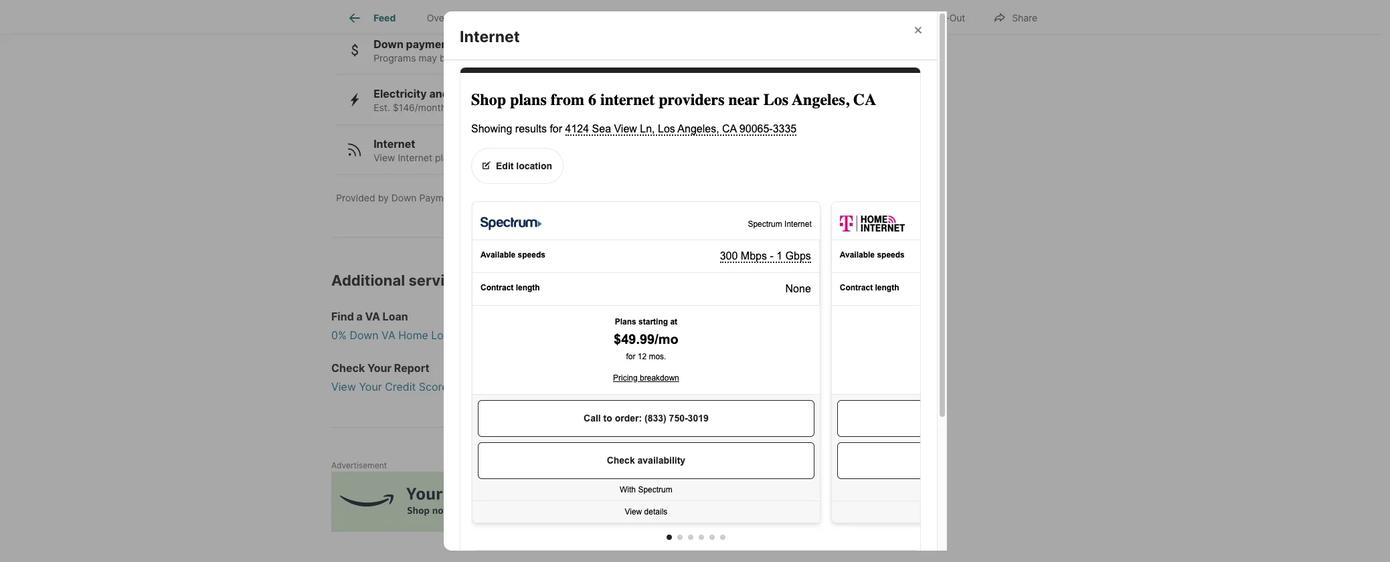 Task type: vqa. For each thing, say whether or not it's contained in the screenshot.
Charlotte
no



Task type: locate. For each thing, give the bounding box(es) containing it.
ad
[[811, 464, 819, 471]]

down
[[374, 37, 404, 51], [391, 192, 417, 204], [350, 329, 379, 342]]

0 vertical spatial solar
[[451, 87, 478, 101]]

tab
[[484, 2, 585, 34], [585, 2, 694, 34], [694, 2, 760, 34]]

share
[[1012, 12, 1037, 23]]

0 vertical spatial report
[[394, 362, 430, 375]]

0 horizontal spatial view
[[331, 380, 356, 394]]

down right the "by"
[[391, 192, 417, 204]]

down inside find a va loan 0% down va home loans: get quote
[[350, 329, 379, 342]]

check your report view your credit score
[[331, 362, 448, 394]]

ad region
[[331, 472, 819, 532]]

1 horizontal spatial va
[[382, 329, 395, 342]]

tab list
[[331, 0, 770, 34]]

internet dialog
[[443, 11, 947, 562]]

solar
[[451, 87, 478, 101], [556, 102, 578, 113]]

and right the plans
[[461, 152, 478, 163]]

2 vertical spatial and
[[549, 192, 566, 204]]

internet for internet view internet plans and providers available for this home
[[374, 137, 415, 150]]

internet down est.
[[374, 137, 415, 150]]

view inside internet view internet plans and providers available for this home
[[374, 152, 395, 163]]

report ad button
[[789, 464, 819, 474]]

0 horizontal spatial and
[[429, 87, 449, 101]]

0 vertical spatial down
[[374, 37, 404, 51]]

and
[[429, 87, 449, 101], [461, 152, 478, 163], [549, 192, 566, 204]]

internet left the plans
[[398, 152, 432, 163]]

va
[[365, 310, 380, 323], [382, 329, 395, 342]]

solar up save at the left top of the page
[[451, 87, 478, 101]]

1 tab from the left
[[484, 2, 585, 34]]

1 horizontal spatial solar
[[556, 102, 578, 113]]

internet
[[460, 27, 520, 46], [374, 137, 415, 150], [398, 152, 432, 163]]

wattbuy,
[[507, 192, 547, 204]]

internet inside internet element
[[460, 27, 520, 46]]

report inside button
[[789, 464, 809, 471]]

0 horizontal spatial va
[[365, 310, 380, 323]]

overview
[[427, 12, 469, 24]]

out
[[950, 12, 965, 23]]

loan
[[383, 310, 408, 323]]

plans
[[435, 152, 459, 163]]

solar right rooftop on the left top of the page
[[556, 102, 578, 113]]

0 vertical spatial and
[[429, 87, 449, 101]]

provided by down payment resource, wattbuy, and allconnect
[[336, 192, 617, 204]]

0 vertical spatial your
[[367, 362, 392, 375]]

view up the "by"
[[374, 152, 395, 163]]

credit
[[385, 380, 416, 394]]

additional
[[331, 272, 405, 289]]

feed
[[374, 12, 396, 24]]

with
[[500, 102, 519, 113]]

down down a
[[350, 329, 379, 342]]

va down loan
[[382, 329, 395, 342]]

1 horizontal spatial and
[[461, 152, 478, 163]]

2 vertical spatial internet
[[398, 152, 432, 163]]

1 vertical spatial internet
[[374, 137, 415, 150]]

additional services
[[331, 272, 470, 289]]

report
[[394, 362, 430, 375], [789, 464, 809, 471]]

home
[[600, 152, 624, 163]]

2 vertical spatial down
[[350, 329, 379, 342]]

electricity
[[374, 87, 427, 101]]

assistance
[[455, 37, 511, 51]]

0 vertical spatial internet
[[460, 27, 520, 46]]

quote
[[489, 329, 520, 342]]

1 vertical spatial your
[[359, 380, 382, 394]]

payment
[[406, 37, 452, 51]]

report up "credit" on the bottom left
[[394, 362, 430, 375]]

1 horizontal spatial report
[[789, 464, 809, 471]]

1 vertical spatial report
[[789, 464, 809, 471]]

view
[[374, 152, 395, 163], [331, 380, 356, 394]]

report left the ad
[[789, 464, 809, 471]]

1 vertical spatial solar
[[556, 102, 578, 113]]

be
[[440, 52, 451, 63]]

payment
[[419, 192, 458, 204]]

favorite
[[858, 12, 893, 23]]

x-out
[[940, 12, 965, 23]]

may
[[419, 52, 437, 63]]

share button
[[982, 3, 1049, 30]]

1 vertical spatial view
[[331, 380, 356, 394]]

your down check
[[359, 380, 382, 394]]

0 horizontal spatial solar
[[451, 87, 478, 101]]

1 vertical spatial and
[[461, 152, 478, 163]]

0 horizontal spatial report
[[394, 362, 430, 375]]

view down check
[[331, 380, 356, 394]]

x-out button
[[910, 3, 977, 30]]

report inside check your report view your credit score
[[394, 362, 430, 375]]

allconnect
[[569, 192, 617, 204]]

x-
[[940, 12, 950, 23]]

and inside internet view internet plans and providers available for this home
[[461, 152, 478, 163]]

1 vertical spatial down
[[391, 192, 417, 204]]

$146
[[475, 102, 497, 113]]

1 vertical spatial va
[[382, 329, 395, 342]]

and right wattbuy,
[[549, 192, 566, 204]]

your up "credit" on the bottom left
[[367, 362, 392, 375]]

provided
[[336, 192, 375, 204]]

and up $146/month,
[[429, 87, 449, 101]]

down up programs at the top of the page
[[374, 37, 404, 51]]

your
[[367, 362, 392, 375], [359, 380, 382, 394]]

0 vertical spatial view
[[374, 152, 395, 163]]

internet up available.
[[460, 27, 520, 46]]

get
[[468, 329, 486, 342]]

by
[[378, 192, 389, 204]]

1 horizontal spatial view
[[374, 152, 395, 163]]

va right a
[[365, 310, 380, 323]]

overview tab
[[411, 2, 484, 34]]



Task type: describe. For each thing, give the bounding box(es) containing it.
more
[[526, 52, 549, 63]]

electricity and solar est. $146/month, save                  $146 with rooftop solar
[[374, 87, 578, 113]]

favorite button
[[828, 3, 905, 30]]

providers
[[481, 152, 522, 163]]

and inside electricity and solar est. $146/month, save                  $146 with rooftop solar
[[429, 87, 449, 101]]

learn
[[498, 52, 524, 63]]

internet element
[[460, 11, 536, 47]]

save
[[452, 102, 472, 113]]

find
[[331, 310, 354, 323]]

this
[[581, 152, 597, 163]]

internet view internet plans and providers available for this home
[[374, 137, 624, 163]]

services
[[409, 272, 470, 289]]

advertisement
[[331, 461, 387, 471]]

find a va loan 0% down va home loans: get quote
[[331, 310, 520, 342]]

for
[[566, 152, 578, 163]]

programs
[[374, 52, 416, 63]]

resource,
[[461, 192, 505, 204]]

report ad
[[789, 464, 819, 471]]

home
[[398, 329, 428, 342]]

view inside check your report view your credit score
[[331, 380, 356, 394]]

learn more link
[[498, 52, 549, 63]]

view your credit score link
[[331, 379, 827, 395]]

$146/month,
[[393, 102, 449, 113]]

2 tab from the left
[[585, 2, 694, 34]]

3 tab from the left
[[694, 2, 760, 34]]

loans:
[[431, 329, 465, 342]]

est.
[[374, 102, 390, 113]]

score
[[419, 380, 448, 394]]

available.
[[454, 52, 495, 63]]

internet for internet
[[460, 27, 520, 46]]

tab list containing feed
[[331, 0, 770, 34]]

0 vertical spatial va
[[365, 310, 380, 323]]

2 horizontal spatial and
[[549, 192, 566, 204]]

0% down va home loans: get quote link
[[331, 327, 827, 344]]

check
[[331, 362, 365, 375]]

available
[[525, 152, 563, 163]]

a
[[356, 310, 363, 323]]

rooftop
[[521, 102, 554, 113]]

feed link
[[347, 10, 396, 26]]

down inside down payment assistance programs may be available. learn more
[[374, 37, 404, 51]]

down payment assistance programs may be available. learn more
[[374, 37, 549, 63]]

0%
[[331, 329, 347, 342]]



